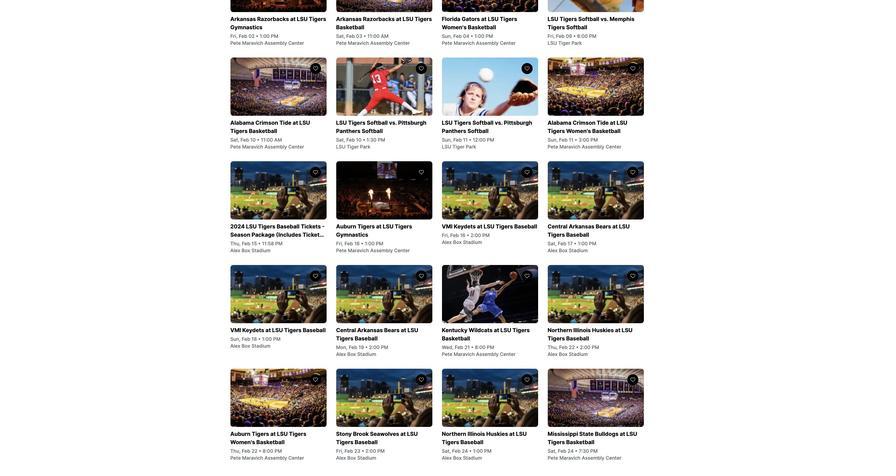 Task type: locate. For each thing, give the bounding box(es) containing it.
24 for basketball
[[568, 448, 574, 454]]

1 horizontal spatial keydets
[[454, 223, 476, 230]]

tigers inside kentucky wildcats at lsu tigers basketball wed, feb 21 • 8:00 pm pete maravich assembly center
[[513, 327, 530, 334]]

center inside mississippi state bulldogs at lsu tigers basketball sat, feb 24 • 7:30 pm pete maravich assembly center
[[606, 455, 622, 461]]

16
[[460, 232, 466, 238], [355, 241, 360, 247]]

arkansas up the 03
[[336, 16, 362, 22]]

2 tide from the left
[[597, 119, 609, 126]]

northern illinois huskies at lsu tigers baseball thu, feb 22 • 2:00 pm alex box stadium
[[548, 327, 633, 357]]

pete inside alabama crimson tide at lsu tigers basketball sat, feb 10 • 11:00 am pete maravich assembly center
[[231, 144, 241, 150]]

1 horizontal spatial 22
[[569, 344, 575, 350]]

04
[[463, 33, 470, 39]]

0 horizontal spatial auburn
[[231, 431, 251, 438]]

alabama inside alabama crimson tide at lsu tigers basketball sat, feb 10 • 11:00 am pete maravich assembly center
[[231, 119, 254, 126]]

16 for keydets
[[460, 232, 466, 238]]

1 horizontal spatial alabama
[[548, 119, 572, 126]]

tide inside alabama crimson tide at lsu tigers basketball sat, feb 10 • 11:00 am pete maravich assembly center
[[280, 119, 292, 126]]

0 horizontal spatial vs.
[[389, 119, 397, 126]]

0 vertical spatial auburn
[[336, 223, 357, 230]]

0 horizontal spatial am
[[275, 137, 282, 143]]

2 horizontal spatial vs.
[[601, 16, 609, 22]]

11 left 3:00
[[569, 137, 574, 143]]

vs. for lsu tigers softball vs. pittsburgh panthers softball sun, feb 11 • 12:00 pm lsu tiger park
[[495, 119, 503, 126]]

lsu tigers softball vs. pittsburgh panthers softball sat, feb 10 • 1:30 pm lsu tiger park
[[336, 119, 427, 150]]

assembly inside arkansas razorbacks at lsu tigers basketball sat, feb 03 • 11:00 am pete maravich assembly center
[[371, 40, 393, 46]]

1 horizontal spatial 11:00
[[368, 33, 380, 39]]

alabama for women's
[[548, 119, 572, 126]]

0 horizontal spatial razorbacks
[[257, 16, 289, 22]]

panthers
[[336, 128, 361, 134], [442, 128, 467, 134]]

women's
[[442, 24, 467, 31], [567, 128, 592, 134], [231, 439, 255, 446]]

1 horizontal spatial 24
[[568, 448, 574, 454]]

maravich
[[242, 40, 263, 46], [348, 40, 369, 46], [454, 40, 475, 46], [242, 144, 263, 150], [560, 144, 581, 150], [348, 248, 369, 253], [454, 351, 475, 357], [242, 455, 263, 461], [560, 455, 581, 461]]

0 horizontal spatial 8:00
[[263, 448, 274, 454]]

bears for central arkansas bears at lsu tigers baseball mon, feb 19 • 2:00 pm alex box stadium
[[384, 327, 400, 334]]

box
[[454, 239, 462, 245], [242, 248, 250, 253], [559, 248, 568, 253], [242, 343, 250, 349], [348, 351, 356, 357], [559, 351, 568, 357], [348, 455, 356, 461], [454, 455, 462, 461]]

1 vertical spatial huskies
[[487, 431, 509, 438]]

at
[[290, 16, 296, 22], [396, 16, 402, 22], [482, 16, 487, 22], [293, 119, 298, 126], [611, 119, 616, 126], [376, 223, 382, 230], [477, 223, 483, 230], [613, 223, 618, 230], [266, 327, 271, 334], [401, 327, 407, 334], [494, 327, 500, 334], [616, 327, 621, 334], [271, 431, 276, 438], [401, 431, 406, 438], [510, 431, 515, 438], [620, 431, 626, 438]]

12:00
[[473, 137, 486, 143]]

0 horizontal spatial northern
[[442, 431, 467, 438]]

1 horizontal spatial pittsburgh
[[504, 119, 533, 126]]

tide for basketball
[[280, 119, 292, 126]]

arkansas inside arkansas razorbacks at lsu tigers gymnastics fri, feb 02 • 1:00 pm pete maravich assembly center
[[231, 16, 256, 22]]

0 horizontal spatial bears
[[384, 327, 400, 334]]

auburn inside auburn tigers  at lsu tigers gymnastics fri, feb 16 • 1:00 pm pete maravich assembly center
[[336, 223, 357, 230]]

tiger for lsu tigers softball vs. memphis tigers softball fri, feb 09 • 6:00 pm lsu tiger park
[[559, 40, 571, 46]]

sat, for central arkansas bears at lsu tigers baseball
[[548, 241, 557, 247]]

razorbacks for gymnastics
[[257, 16, 289, 22]]

2:00
[[471, 232, 482, 238], [369, 344, 380, 350], [580, 344, 591, 350], [366, 448, 376, 454]]

illinois for northern illinois huskies at lsu tigers baseball sat, feb 24 • 1:00 pm alex box stadium
[[468, 431, 485, 438]]

24
[[462, 448, 468, 454], [568, 448, 574, 454]]

tigers inside alabama crimson tide at lsu tigers basketball sat, feb 10 • 11:00 am pete maravich assembly center
[[231, 128, 248, 134]]

crimson for basketball
[[256, 119, 278, 126]]

1 horizontal spatial 16
[[460, 232, 466, 238]]

1 horizontal spatial crimson
[[573, 119, 596, 126]]

0 horizontal spatial panthers
[[336, 128, 361, 134]]

thu,
[[231, 241, 241, 247], [548, 344, 558, 350], [231, 448, 241, 454]]

feb
[[239, 33, 247, 39], [347, 33, 355, 39], [454, 33, 462, 39], [557, 33, 565, 39], [241, 137, 249, 143], [347, 137, 355, 143], [454, 137, 462, 143], [560, 137, 568, 143], [451, 232, 459, 238], [242, 241, 251, 247], [345, 241, 353, 247], [558, 241, 567, 247], [242, 336, 250, 342], [349, 344, 358, 350], [455, 344, 464, 350], [560, 344, 568, 350], [242, 448, 251, 454], [345, 448, 353, 454], [453, 448, 461, 454], [558, 448, 567, 454]]

0 horizontal spatial gymnastics
[[231, 24, 263, 31]]

10 for softball
[[356, 137, 362, 143]]

• inside northern illinois huskies at lsu tigers baseball sat, feb 24 • 1:00 pm alex box stadium
[[470, 448, 472, 454]]

• inside thu, feb 15 • 11:58 pm alex box stadium
[[258, 241, 261, 247]]

keydets inside vmi keydets at lsu tigers baseball sun, feb 18 • 1:00 pm alex box stadium
[[243, 327, 264, 334]]

feb inside lsu tigers softball vs. pittsburgh panthers softball sat, feb 10 • 1:30 pm lsu tiger park
[[347, 137, 355, 143]]

1 crimson from the left
[[256, 119, 278, 126]]

0 horizontal spatial central
[[336, 327, 356, 334]]

1 horizontal spatial tiger
[[453, 144, 465, 150]]

keydets inside vmi keydets at lsu tigers baseball fri, feb 16 • 2:00 pm alex box stadium
[[454, 223, 476, 230]]

lsu inside arkansas razorbacks at lsu tigers gymnastics fri, feb 02 • 1:00 pm pete maravich assembly center
[[297, 16, 308, 22]]

park down 6:00
[[572, 40, 582, 46]]

tigers inside 2024 lsu tigers baseball tickets - season package (includes tickets for all home games)
[[258, 223, 276, 230]]

basketball
[[336, 24, 365, 31], [468, 24, 497, 31], [249, 128, 277, 134], [593, 128, 621, 134], [442, 335, 470, 342], [257, 439, 285, 446], [567, 439, 595, 446]]

1 vertical spatial northern
[[442, 431, 467, 438]]

auburn for auburn tigers at lsu tigers women's basketball
[[231, 431, 251, 438]]

tiger inside lsu tigers softball vs. pittsburgh panthers softball sat, feb 10 • 1:30 pm lsu tiger park
[[347, 144, 359, 150]]

11
[[463, 137, 468, 143], [569, 137, 574, 143]]

panthers inside "lsu tigers softball vs. pittsburgh panthers softball sun, feb 11 • 12:00 pm lsu tiger park"
[[442, 128, 467, 134]]

19
[[359, 344, 364, 350]]

illinois for northern illinois huskies at lsu tigers baseball thu, feb 22 • 2:00 pm alex box stadium
[[574, 327, 591, 334]]

tickets down '-'
[[303, 231, 323, 238]]

park for lsu tigers softball vs. pittsburgh panthers softball sat, feb 10 • 1:30 pm lsu tiger park
[[360, 144, 371, 150]]

memphis
[[610, 16, 635, 22]]

1 horizontal spatial am
[[381, 33, 389, 39]]

kentucky wildcats at lsu tigers basketball wed, feb 21 • 8:00 pm pete maravich assembly center
[[442, 327, 530, 357]]

0 vertical spatial thu,
[[231, 241, 241, 247]]

2 24 from the left
[[568, 448, 574, 454]]

sat, for lsu tigers softball vs. pittsburgh panthers softball
[[336, 137, 345, 143]]

1 horizontal spatial bears
[[596, 223, 612, 230]]

2 crimson from the left
[[573, 119, 596, 126]]

2 alabama from the left
[[548, 119, 572, 126]]

lsu inside vmi keydets at lsu tigers baseball fri, feb 16 • 2:00 pm alex box stadium
[[484, 223, 495, 230]]

1 pittsburgh from the left
[[398, 119, 427, 126]]

lsu tigers softball vs. pittsburgh panthers softball sun, feb 11 • 12:00 pm lsu tiger park
[[442, 119, 533, 150]]

keydets
[[454, 223, 476, 230], [243, 327, 264, 334]]

1 horizontal spatial auburn
[[336, 223, 357, 230]]

2 razorbacks from the left
[[363, 16, 395, 22]]

box inside vmi keydets at lsu tigers baseball fri, feb 16 • 2:00 pm alex box stadium
[[454, 239, 462, 245]]

1 horizontal spatial vs.
[[495, 119, 503, 126]]

2 vertical spatial women's
[[231, 439, 255, 446]]

maravich inside auburn tigers at lsu tigers women's basketball thu, feb 22 • 8:00 pm pete maravich assembly center
[[242, 455, 263, 461]]

basketball inside mississippi state bulldogs at lsu tigers basketball sat, feb 24 • 7:30 pm pete maravich assembly center
[[567, 439, 595, 446]]

thu, feb 15 • 11:58 pm alex box stadium
[[231, 241, 283, 253]]

sun,
[[442, 33, 452, 39], [442, 137, 452, 143], [548, 137, 558, 143], [231, 336, 241, 342]]

sat, for northern illinois huskies at lsu tigers baseball
[[442, 448, 451, 454]]

0 vertical spatial 8:00
[[475, 344, 486, 350]]

2:00 for northern illinois huskies at lsu tigers baseball
[[580, 344, 591, 350]]

2 11 from the left
[[569, 137, 574, 143]]

at inside central arkansas bears at lsu tigers baseball mon, feb 19 • 2:00 pm alex box stadium
[[401, 327, 407, 334]]

1 horizontal spatial 11
[[569, 137, 574, 143]]

11 inside "lsu tigers softball vs. pittsburgh panthers softball sun, feb 11 • 12:00 pm lsu tiger park"
[[463, 137, 468, 143]]

lsu inside alabama crimson tide  at lsu tigers women's basketball sun, feb 11 • 3:00 pm pete maravich assembly center
[[617, 119, 628, 126]]

park
[[572, 40, 582, 46], [360, 144, 371, 150], [466, 144, 477, 150]]

panthers for lsu tigers softball vs. pittsburgh panthers softball sun, feb 11 • 12:00 pm lsu tiger park
[[442, 128, 467, 134]]

0 vertical spatial women's
[[442, 24, 467, 31]]

center inside kentucky wildcats at lsu tigers basketball wed, feb 21 • 8:00 pm pete maravich assembly center
[[500, 351, 516, 357]]

tiger
[[559, 40, 571, 46], [347, 144, 359, 150], [453, 144, 465, 150]]

2 horizontal spatial women's
[[567, 128, 592, 134]]

0 horizontal spatial 22
[[252, 448, 258, 454]]

sun, down florida
[[442, 33, 452, 39]]

2:00 inside central arkansas bears at lsu tigers baseball mon, feb 19 • 2:00 pm alex box stadium
[[369, 344, 380, 350]]

0 horizontal spatial keydets
[[243, 327, 264, 334]]

northern inside northern illinois huskies at lsu tigers baseball sat, feb 24 • 1:00 pm alex box stadium
[[442, 431, 467, 438]]

0 vertical spatial gymnastics
[[231, 24, 263, 31]]

1 horizontal spatial tide
[[597, 119, 609, 126]]

11:00 inside alabama crimson tide at lsu tigers basketball sat, feb 10 • 11:00 am pete maravich assembly center
[[261, 137, 273, 143]]

0 vertical spatial am
[[381, 33, 389, 39]]

gymnastics for arkansas
[[231, 24, 263, 31]]

assembly inside florida gators at lsu tigers women's basketball sun, feb 04 • 1:00 pm pete maravich assembly center
[[476, 40, 499, 46]]

park for lsu tigers softball vs. memphis tigers softball fri, feb 09 • 6:00 pm lsu tiger park
[[572, 40, 582, 46]]

fri,
[[231, 33, 238, 39], [548, 33, 555, 39], [442, 232, 449, 238], [336, 241, 344, 247], [336, 448, 344, 454]]

1:00 inside auburn tigers  at lsu tigers gymnastics fri, feb 16 • 1:00 pm pete maravich assembly center
[[365, 241, 375, 247]]

pm inside northern illinois huskies at lsu tigers baseball sat, feb 24 • 1:00 pm alex box stadium
[[485, 448, 492, 454]]

0 vertical spatial northern
[[548, 327, 573, 334]]

0 horizontal spatial 16
[[355, 241, 360, 247]]

northern illinois huskies at lsu tigers baseball sat, feb 24 • 1:00 pm alex box stadium
[[442, 431, 527, 461]]

1 horizontal spatial women's
[[442, 24, 467, 31]]

11 left 12:00
[[463, 137, 468, 143]]

0 vertical spatial tickets
[[301, 223, 321, 230]]

gymnastics
[[231, 24, 263, 31], [336, 231, 369, 238]]

basketball inside alabama crimson tide  at lsu tigers women's basketball sun, feb 11 • 3:00 pm pete maravich assembly center
[[593, 128, 621, 134]]

1 vertical spatial thu,
[[548, 344, 558, 350]]

arkansas razorbacks at lsu tigers gymnastics fri, feb 02 • 1:00 pm pete maravich assembly center
[[231, 16, 326, 46]]

fri, inside the lsu tigers softball vs. memphis tigers softball fri, feb 09 • 6:00 pm lsu tiger park
[[548, 33, 555, 39]]

central arkansas bears at lsu tigers baseball sat, feb 17 • 1:00 pm alex box stadium
[[548, 223, 630, 253]]

22
[[569, 344, 575, 350], [252, 448, 258, 454]]

1:30
[[367, 137, 377, 143]]

0 horizontal spatial illinois
[[468, 431, 485, 438]]

0 horizontal spatial tiger
[[347, 144, 359, 150]]

1 alabama from the left
[[231, 119, 254, 126]]

vmi keydets at lsu tigers baseball fri, feb 16 • 2:00 pm alex box stadium
[[442, 223, 538, 245]]

home
[[247, 240, 263, 247]]

1 vertical spatial keydets
[[243, 327, 264, 334]]

tickets
[[301, 223, 321, 230], [303, 231, 323, 238]]

pittsburgh
[[398, 119, 427, 126], [504, 119, 533, 126]]

1 vertical spatial am
[[275, 137, 282, 143]]

sat, inside alabama crimson tide at lsu tigers basketball sat, feb 10 • 11:00 am pete maravich assembly center
[[231, 137, 240, 143]]

northern for northern illinois huskies at lsu tigers baseball sat, feb 24 • 1:00 pm alex box stadium
[[442, 431, 467, 438]]

pete inside auburn tigers at lsu tigers women's basketball thu, feb 22 • 8:00 pm pete maravich assembly center
[[231, 455, 241, 461]]

alex inside central arkansas bears at lsu tigers baseball mon, feb 19 • 2:00 pm alex box stadium
[[336, 351, 346, 357]]

1 horizontal spatial huskies
[[593, 327, 614, 334]]

at inside florida gators at lsu tigers women's basketball sun, feb 04 • 1:00 pm pete maravich assembly center
[[482, 16, 487, 22]]

0 vertical spatial huskies
[[593, 327, 614, 334]]

-
[[322, 223, 325, 230]]

0 horizontal spatial alabama
[[231, 119, 254, 126]]

assembly inside arkansas razorbacks at lsu tigers gymnastics fri, feb 02 • 1:00 pm pete maravich assembly center
[[265, 40, 287, 46]]

1 horizontal spatial gymnastics
[[336, 231, 369, 238]]

tigers inside mississippi state bulldogs at lsu tigers basketball sat, feb 24 • 7:30 pm pete maravich assembly center
[[548, 439, 565, 446]]

1 vertical spatial vmi
[[231, 327, 241, 334]]

arkansas up 19
[[358, 327, 383, 334]]

park for lsu tigers softball vs. pittsburgh panthers softball sun, feb 11 • 12:00 pm lsu tiger park
[[466, 144, 477, 150]]

brook
[[353, 431, 369, 438]]

1 vertical spatial 11:00
[[261, 137, 273, 143]]

0 vertical spatial 11:00
[[368, 33, 380, 39]]

thu, inside auburn tigers at lsu tigers women's basketball thu, feb 22 • 8:00 pm pete maravich assembly center
[[231, 448, 241, 454]]

1 horizontal spatial illinois
[[574, 327, 591, 334]]

16 inside vmi keydets at lsu tigers baseball fri, feb 16 • 2:00 pm alex box stadium
[[460, 232, 466, 238]]

11:00 inside arkansas razorbacks at lsu tigers basketball sat, feb 03 • 11:00 am pete maravich assembly center
[[368, 33, 380, 39]]

lsu inside kentucky wildcats at lsu tigers basketball wed, feb 21 • 8:00 pm pete maravich assembly center
[[501, 327, 512, 334]]

2 vertical spatial thu,
[[231, 448, 241, 454]]

1 vertical spatial women's
[[567, 128, 592, 134]]

1 horizontal spatial 10
[[356, 137, 362, 143]]

•
[[256, 33, 259, 39], [364, 33, 366, 39], [471, 33, 474, 39], [574, 33, 576, 39], [257, 137, 260, 143], [363, 137, 366, 143], [469, 137, 472, 143], [575, 137, 578, 143], [467, 232, 470, 238], [258, 241, 261, 247], [361, 241, 364, 247], [574, 241, 577, 247], [258, 336, 261, 342], [366, 344, 368, 350], [471, 344, 474, 350], [577, 344, 579, 350], [259, 448, 262, 454], [362, 448, 365, 454], [470, 448, 472, 454], [575, 448, 578, 454]]

1 razorbacks from the left
[[257, 16, 289, 22]]

tickets left '-'
[[301, 223, 321, 230]]

at inside arkansas razorbacks at lsu tigers basketball sat, feb 03 • 11:00 am pete maravich assembly center
[[396, 16, 402, 22]]

0 horizontal spatial 24
[[462, 448, 468, 454]]

1 vertical spatial 16
[[355, 241, 360, 247]]

panthers inside lsu tigers softball vs. pittsburgh panthers softball sat, feb 10 • 1:30 pm lsu tiger park
[[336, 128, 361, 134]]

bears
[[596, 223, 612, 230], [384, 327, 400, 334]]

0 vertical spatial 22
[[569, 344, 575, 350]]

0 vertical spatial vmi
[[442, 223, 453, 230]]

vs.
[[601, 16, 609, 22], [389, 119, 397, 126], [495, 119, 503, 126]]

vmi keydets at lsu tigers baseball sun, feb 18 • 1:00 pm alex box stadium
[[231, 327, 326, 349]]

2:00 inside stony brook seawolves at lsu tigers baseball fri, feb 23 • 2:00 pm alex box stadium
[[366, 448, 376, 454]]

1 horizontal spatial panthers
[[442, 128, 467, 134]]

auburn
[[336, 223, 357, 230], [231, 431, 251, 438]]

0 horizontal spatial huskies
[[487, 431, 509, 438]]

at inside mississippi state bulldogs at lsu tigers basketball sat, feb 24 • 7:30 pm pete maravich assembly center
[[620, 431, 626, 438]]

11:00
[[368, 33, 380, 39], [261, 137, 273, 143]]

1 horizontal spatial northern
[[548, 327, 573, 334]]

illinois inside northern illinois huskies at lsu tigers baseball thu, feb 22 • 2:00 pm alex box stadium
[[574, 327, 591, 334]]

central inside the central arkansas bears at lsu tigers baseball sat, feb 17 • 1:00 pm alex box stadium
[[548, 223, 568, 230]]

box inside northern illinois huskies at lsu tigers baseball thu, feb 22 • 2:00 pm alex box stadium
[[559, 351, 568, 357]]

1 horizontal spatial park
[[466, 144, 477, 150]]

auburn inside auburn tigers at lsu tigers women's basketball thu, feb 22 • 8:00 pm pete maravich assembly center
[[231, 431, 251, 438]]

• inside florida gators at lsu tigers women's basketball sun, feb 04 • 1:00 pm pete maravich assembly center
[[471, 33, 474, 39]]

feb inside northern illinois huskies at lsu tigers baseball thu, feb 22 • 2:00 pm alex box stadium
[[560, 344, 568, 350]]

arkansas up 02
[[231, 16, 256, 22]]

1:00 inside florida gators at lsu tigers women's basketball sun, feb 04 • 1:00 pm pete maravich assembly center
[[475, 33, 485, 39]]

0 horizontal spatial park
[[360, 144, 371, 150]]

1 tide from the left
[[280, 119, 292, 126]]

1 horizontal spatial vmi
[[442, 223, 453, 230]]

0 vertical spatial central
[[548, 223, 568, 230]]

10
[[251, 137, 256, 143], [356, 137, 362, 143]]

feb inside the lsu tigers softball vs. memphis tigers softball fri, feb 09 • 6:00 pm lsu tiger park
[[557, 33, 565, 39]]

tide
[[280, 119, 292, 126], [597, 119, 609, 126]]

park down 1:30
[[360, 144, 371, 150]]

tide inside alabama crimson tide  at lsu tigers women's basketball sun, feb 11 • 3:00 pm pete maravich assembly center
[[597, 119, 609, 126]]

pm inside stony brook seawolves at lsu tigers baseball fri, feb 23 • 2:00 pm alex box stadium
[[378, 448, 385, 454]]

state
[[580, 431, 594, 438]]

sat, inside lsu tigers softball vs. pittsburgh panthers softball sat, feb 10 • 1:30 pm lsu tiger park
[[336, 137, 345, 143]]

1 11 from the left
[[463, 137, 468, 143]]

basketball inside auburn tigers at lsu tigers women's basketball thu, feb 22 • 8:00 pm pete maravich assembly center
[[257, 439, 285, 446]]

2 panthers from the left
[[442, 128, 467, 134]]

1 vertical spatial bears
[[384, 327, 400, 334]]

2:00 inside vmi keydets at lsu tigers baseball fri, feb 16 • 2:00 pm alex box stadium
[[471, 232, 482, 238]]

wed,
[[442, 344, 454, 350]]

2 10 from the left
[[356, 137, 362, 143]]

softball
[[579, 16, 600, 22], [567, 24, 588, 31], [367, 119, 388, 126], [473, 119, 494, 126], [362, 128, 383, 134], [468, 128, 489, 134]]

pm
[[271, 33, 279, 39], [486, 33, 493, 39], [590, 33, 597, 39], [378, 137, 386, 143], [487, 137, 495, 143], [591, 137, 598, 143], [483, 232, 490, 238], [275, 241, 283, 247], [376, 241, 384, 247], [589, 241, 597, 247], [273, 336, 281, 342], [381, 344, 389, 350], [487, 344, 495, 350], [592, 344, 600, 350], [275, 448, 282, 454], [378, 448, 385, 454], [485, 448, 492, 454], [591, 448, 598, 454]]

maravich inside kentucky wildcats at lsu tigers basketball wed, feb 21 • 8:00 pm pete maravich assembly center
[[454, 351, 475, 357]]

alabama for basketball
[[231, 119, 254, 126]]

lsu
[[297, 16, 308, 22], [403, 16, 414, 22], [488, 16, 499, 22], [548, 16, 559, 22], [548, 40, 557, 46], [300, 119, 310, 126], [336, 119, 347, 126], [442, 119, 453, 126], [617, 119, 628, 126], [336, 144, 346, 150], [442, 144, 452, 150], [246, 223, 257, 230], [383, 223, 394, 230], [484, 223, 495, 230], [620, 223, 630, 230], [272, 327, 283, 334], [408, 327, 419, 334], [501, 327, 512, 334], [622, 327, 633, 334], [277, 431, 288, 438], [407, 431, 418, 438], [516, 431, 527, 438], [627, 431, 638, 438]]

tigers inside northern illinois huskies at lsu tigers baseball thu, feb 22 • 2:00 pm alex box stadium
[[548, 335, 565, 342]]

maravich inside florida gators at lsu tigers women's basketball sun, feb 04 • 1:00 pm pete maravich assembly center
[[454, 40, 475, 46]]

feb inside florida gators at lsu tigers women's basketball sun, feb 04 • 1:00 pm pete maravich assembly center
[[454, 33, 462, 39]]

stadium inside vmi keydets at lsu tigers baseball fri, feb 16 • 2:00 pm alex box stadium
[[463, 239, 482, 245]]

feb inside thu, feb 15 • 11:58 pm alex box stadium
[[242, 241, 251, 247]]

2 horizontal spatial tiger
[[559, 40, 571, 46]]

1 vertical spatial central
[[336, 327, 356, 334]]

women's inside alabama crimson tide  at lsu tigers women's basketball sun, feb 11 • 3:00 pm pete maravich assembly center
[[567, 128, 592, 134]]

razorbacks for basketball
[[363, 16, 395, 22]]

kentucky
[[442, 327, 468, 334]]

1 horizontal spatial 8:00
[[475, 344, 486, 350]]

arkansas up '17'
[[569, 223, 595, 230]]

sun, inside "lsu tigers softball vs. pittsburgh panthers softball sun, feb 11 • 12:00 pm lsu tiger park"
[[442, 137, 452, 143]]

10 inside alabama crimson tide at lsu tigers basketball sat, feb 10 • 11:00 am pete maravich assembly center
[[251, 137, 256, 143]]

tigers
[[309, 16, 326, 22], [415, 16, 432, 22], [500, 16, 518, 22], [560, 16, 577, 22], [548, 24, 565, 31], [348, 119, 366, 126], [454, 119, 472, 126], [231, 128, 248, 134], [548, 128, 565, 134], [258, 223, 276, 230], [358, 223, 375, 230], [395, 223, 412, 230], [496, 223, 513, 230], [548, 231, 565, 238], [284, 327, 302, 334], [513, 327, 530, 334], [336, 335, 354, 342], [548, 335, 565, 342], [252, 431, 269, 438], [289, 431, 307, 438], [336, 439, 354, 446], [442, 439, 460, 446], [548, 439, 565, 446]]

8:00
[[475, 344, 486, 350], [263, 448, 274, 454]]

1 vertical spatial illinois
[[468, 431, 485, 438]]

02
[[249, 33, 255, 39]]

pete inside mississippi state bulldogs at lsu tigers basketball sat, feb 24 • 7:30 pm pete maravich assembly center
[[548, 455, 559, 461]]

northern for northern illinois huskies at lsu tigers baseball thu, feb 22 • 2:00 pm alex box stadium
[[548, 327, 573, 334]]

sun, left 3:00
[[548, 137, 558, 143]]

sat,
[[336, 33, 345, 39], [231, 137, 240, 143], [336, 137, 345, 143], [548, 241, 557, 247], [442, 448, 451, 454], [548, 448, 557, 454]]

1 vertical spatial 8:00
[[263, 448, 274, 454]]

huskies
[[593, 327, 614, 334], [487, 431, 509, 438]]

1 vertical spatial auburn
[[231, 431, 251, 438]]

0 horizontal spatial 10
[[251, 137, 256, 143]]

auburn for auburn tigers  at lsu tigers gymnastics
[[336, 223, 357, 230]]

crimson for women's
[[573, 119, 596, 126]]

1 horizontal spatial central
[[548, 223, 568, 230]]

1 horizontal spatial razorbacks
[[363, 16, 395, 22]]

northern
[[548, 327, 573, 334], [442, 431, 467, 438]]

sun, left 18
[[231, 336, 241, 342]]

illinois
[[574, 327, 591, 334], [468, 431, 485, 438]]

gymnastics inside auburn tigers  at lsu tigers gymnastics fri, feb 16 • 1:00 pm pete maravich assembly center
[[336, 231, 369, 238]]

center
[[289, 40, 304, 46], [394, 40, 410, 46], [500, 40, 516, 46], [289, 144, 304, 150], [606, 144, 622, 150], [394, 248, 410, 253], [500, 351, 516, 357], [289, 455, 304, 461], [606, 455, 622, 461]]

16 for tigers
[[355, 241, 360, 247]]

gymnastics inside arkansas razorbacks at lsu tigers gymnastics fri, feb 02 • 1:00 pm pete maravich assembly center
[[231, 24, 263, 31]]

pm inside the central arkansas bears at lsu tigers baseball sat, feb 17 • 1:00 pm alex box stadium
[[589, 241, 597, 247]]

box inside central arkansas bears at lsu tigers baseball mon, feb 19 • 2:00 pm alex box stadium
[[348, 351, 356, 357]]

0 horizontal spatial women's
[[231, 439, 255, 446]]

1 vertical spatial gymnastics
[[336, 231, 369, 238]]

crimson
[[256, 119, 278, 126], [573, 119, 596, 126]]

razorbacks
[[257, 16, 289, 22], [363, 16, 395, 22]]

tigers inside the central arkansas bears at lsu tigers baseball sat, feb 17 • 1:00 pm alex box stadium
[[548, 231, 565, 238]]

lsu inside arkansas razorbacks at lsu tigers basketball sat, feb 03 • 11:00 am pete maravich assembly center
[[403, 16, 414, 22]]

stadium
[[463, 239, 482, 245], [252, 248, 271, 253], [569, 248, 588, 253], [252, 343, 271, 349], [358, 351, 377, 357], [569, 351, 588, 357], [358, 455, 377, 461], [463, 455, 482, 461]]

1 panthers from the left
[[336, 128, 361, 134]]

1 24 from the left
[[462, 448, 468, 454]]

vmi for vmi keydets at lsu tigers baseball sun, feb 18 • 1:00 pm alex box stadium
[[231, 327, 241, 334]]

pm inside arkansas razorbacks at lsu tigers gymnastics fri, feb 02 • 1:00 pm pete maravich assembly center
[[271, 33, 279, 39]]

vs. for lsu tigers softball vs. memphis tigers softball fri, feb 09 • 6:00 pm lsu tiger park
[[601, 16, 609, 22]]

0 horizontal spatial vmi
[[231, 327, 241, 334]]

0 horizontal spatial crimson
[[256, 119, 278, 126]]

baseball
[[277, 223, 300, 230], [515, 223, 538, 230], [567, 231, 590, 238], [303, 327, 326, 334], [355, 335, 378, 342], [567, 335, 590, 342], [355, 439, 378, 446], [461, 439, 484, 446]]

pittsburgh for lsu tigers softball vs. pittsburgh panthers softball sat, feb 10 • 1:30 pm lsu tiger park
[[398, 119, 427, 126]]

2:00 for central arkansas bears at lsu tigers baseball
[[369, 344, 380, 350]]

0 vertical spatial 16
[[460, 232, 466, 238]]

alabama
[[231, 119, 254, 126], [548, 119, 572, 126]]

2 pittsburgh from the left
[[504, 119, 533, 126]]

0 horizontal spatial 11:00
[[261, 137, 273, 143]]

0 horizontal spatial tide
[[280, 119, 292, 126]]

assembly
[[265, 40, 287, 46], [371, 40, 393, 46], [476, 40, 499, 46], [265, 144, 287, 150], [582, 144, 605, 150], [371, 248, 393, 253], [476, 351, 499, 357], [265, 455, 287, 461], [582, 455, 605, 461]]

2 horizontal spatial park
[[572, 40, 582, 46]]

0 horizontal spatial pittsburgh
[[398, 119, 427, 126]]

central
[[548, 223, 568, 230], [336, 327, 356, 334]]

0 horizontal spatial 11
[[463, 137, 468, 143]]

baseball inside 2024 lsu tigers baseball tickets - season package (includes tickets for all home games)
[[277, 223, 300, 230]]

(includes
[[276, 231, 302, 238]]

sun, left 12:00
[[442, 137, 452, 143]]

0 vertical spatial bears
[[596, 223, 612, 230]]

22 for basketball
[[252, 448, 258, 454]]

1 10 from the left
[[251, 137, 256, 143]]

lsu inside auburn tigers  at lsu tigers gymnastics fri, feb 16 • 1:00 pm pete maravich assembly center
[[383, 223, 394, 230]]

tide for women's
[[597, 119, 609, 126]]

1 vertical spatial 22
[[252, 448, 258, 454]]

all
[[239, 240, 246, 247]]

0 vertical spatial illinois
[[574, 327, 591, 334]]

22 for baseball
[[569, 344, 575, 350]]

alex
[[442, 239, 452, 245], [231, 248, 241, 253], [548, 248, 558, 253], [231, 343, 241, 349], [336, 351, 346, 357], [548, 351, 558, 357], [336, 455, 346, 461], [442, 455, 452, 461]]

at inside auburn tigers at lsu tigers women's basketball thu, feb 22 • 8:00 pm pete maravich assembly center
[[271, 431, 276, 438]]

park down 12:00
[[466, 144, 477, 150]]

0 vertical spatial keydets
[[454, 223, 476, 230]]

season
[[231, 231, 251, 238]]

3:00
[[579, 137, 590, 143]]

03
[[356, 33, 363, 39]]



Task type: describe. For each thing, give the bounding box(es) containing it.
keydets for vmi keydets at lsu tigers baseball sun, feb 18 • 1:00 pm alex box stadium
[[243, 327, 264, 334]]

maravich inside mississippi state bulldogs at lsu tigers basketball sat, feb 24 • 7:30 pm pete maravich assembly center
[[560, 455, 581, 461]]

pete inside arkansas razorbacks at lsu tigers gymnastics fri, feb 02 • 1:00 pm pete maravich assembly center
[[231, 40, 241, 46]]

sat, for alabama crimson tide at lsu tigers basketball
[[231, 137, 240, 143]]

am inside alabama crimson tide at lsu tigers basketball sat, feb 10 • 11:00 am pete maravich assembly center
[[275, 137, 282, 143]]

vs. for lsu tigers softball vs. pittsburgh panthers softball sat, feb 10 • 1:30 pm lsu tiger park
[[389, 119, 397, 126]]

florida gators at lsu tigers women's basketball sun, feb 04 • 1:00 pm pete maravich assembly center
[[442, 16, 518, 46]]

alex inside vmi keydets at lsu tigers baseball sun, feb 18 • 1:00 pm alex box stadium
[[231, 343, 241, 349]]

feb inside northern illinois huskies at lsu tigers baseball sat, feb 24 • 1:00 pm alex box stadium
[[453, 448, 461, 454]]

mississippi
[[548, 431, 579, 438]]

• inside central arkansas bears at lsu tigers baseball mon, feb 19 • 2:00 pm alex box stadium
[[366, 344, 368, 350]]

21
[[465, 344, 470, 350]]

sat, for mississippi state bulldogs at lsu tigers basketball
[[548, 448, 557, 454]]

pm inside auburn tigers at lsu tigers women's basketball thu, feb 22 • 8:00 pm pete maravich assembly center
[[275, 448, 282, 454]]

assembly inside auburn tigers at lsu tigers women's basketball thu, feb 22 • 8:00 pm pete maravich assembly center
[[265, 455, 287, 461]]

alex inside the central arkansas bears at lsu tigers baseball sat, feb 17 • 1:00 pm alex box stadium
[[548, 248, 558, 253]]

15
[[252, 241, 257, 247]]

at inside northern illinois huskies at lsu tigers baseball sat, feb 24 • 1:00 pm alex box stadium
[[510, 431, 515, 438]]

feb inside stony brook seawolves at lsu tigers baseball fri, feb 23 • 2:00 pm alex box stadium
[[345, 448, 353, 454]]

baseball inside the central arkansas bears at lsu tigers baseball sat, feb 17 • 1:00 pm alex box stadium
[[567, 231, 590, 238]]

• inside arkansas razorbacks at lsu tigers basketball sat, feb 03 • 11:00 am pete maravich assembly center
[[364, 33, 366, 39]]

baseball inside vmi keydets at lsu tigers baseball fri, feb 16 • 2:00 pm alex box stadium
[[515, 223, 538, 230]]

central for central arkansas bears at lsu tigers baseball sat, feb 17 • 1:00 pm alex box stadium
[[548, 223, 568, 230]]

feb inside vmi keydets at lsu tigers baseball sun, feb 18 • 1:00 pm alex box stadium
[[242, 336, 250, 342]]

box inside the central arkansas bears at lsu tigers baseball sat, feb 17 • 1:00 pm alex box stadium
[[559, 248, 568, 253]]

lsu inside florida gators at lsu tigers women's basketball sun, feb 04 • 1:00 pm pete maravich assembly center
[[488, 16, 499, 22]]

feb inside alabama crimson tide  at lsu tigers women's basketball sun, feb 11 • 3:00 pm pete maravich assembly center
[[560, 137, 568, 143]]

baseball inside northern illinois huskies at lsu tigers baseball thu, feb 22 • 2:00 pm alex box stadium
[[567, 335, 590, 342]]

6:00
[[578, 33, 588, 39]]

fri, for auburn tigers  at lsu tigers gymnastics
[[336, 241, 344, 247]]

thu, inside thu, feb 15 • 11:58 pm alex box stadium
[[231, 241, 241, 247]]

basketball inside alabama crimson tide at lsu tigers basketball sat, feb 10 • 11:00 am pete maravich assembly center
[[249, 128, 277, 134]]

pittsburgh for lsu tigers softball vs. pittsburgh panthers softball sun, feb 11 • 12:00 pm lsu tiger park
[[504, 119, 533, 126]]

at inside auburn tigers  at lsu tigers gymnastics fri, feb 16 • 1:00 pm pete maravich assembly center
[[376, 223, 382, 230]]

stony brook seawolves at lsu tigers baseball fri, feb 23 • 2:00 pm alex box stadium
[[336, 431, 418, 461]]

• inside kentucky wildcats at lsu tigers basketball wed, feb 21 • 8:00 pm pete maravich assembly center
[[471, 344, 474, 350]]

tiger for lsu tigers softball vs. pittsburgh panthers softball sun, feb 11 • 12:00 pm lsu tiger park
[[453, 144, 465, 150]]

assembly inside kentucky wildcats at lsu tigers basketball wed, feb 21 • 8:00 pm pete maravich assembly center
[[476, 351, 499, 357]]

center inside alabama crimson tide  at lsu tigers women's basketball sun, feb 11 • 3:00 pm pete maravich assembly center
[[606, 144, 622, 150]]

thu, for auburn tigers at lsu tigers women's basketball
[[231, 448, 241, 454]]

at inside stony brook seawolves at lsu tigers baseball fri, feb 23 • 2:00 pm alex box stadium
[[401, 431, 406, 438]]

center inside arkansas razorbacks at lsu tigers basketball sat, feb 03 • 11:00 am pete maravich assembly center
[[394, 40, 410, 46]]

alex inside thu, feb 15 • 11:58 pm alex box stadium
[[231, 248, 241, 253]]

24 for baseball
[[462, 448, 468, 454]]

auburn tigers  at lsu tigers gymnastics fri, feb 16 • 1:00 pm pete maravich assembly center
[[336, 223, 412, 253]]

stadium inside northern illinois huskies at lsu tigers baseball sat, feb 24 • 1:00 pm alex box stadium
[[463, 455, 482, 461]]

sat, inside arkansas razorbacks at lsu tigers basketball sat, feb 03 • 11:00 am pete maravich assembly center
[[336, 33, 345, 39]]

basketball inside florida gators at lsu tigers women's basketball sun, feb 04 • 1:00 pm pete maravich assembly center
[[468, 24, 497, 31]]

alabama crimson tide  at lsu tigers women's basketball sun, feb 11 • 3:00 pm pete maravich assembly center
[[548, 119, 628, 150]]

tigers inside vmi keydets at lsu tigers baseball sun, feb 18 • 1:00 pm alex box stadium
[[284, 327, 302, 334]]

pete inside arkansas razorbacks at lsu tigers basketball sat, feb 03 • 11:00 am pete maravich assembly center
[[336, 40, 347, 46]]

tigers inside arkansas razorbacks at lsu tigers gymnastics fri, feb 02 • 1:00 pm pete maravich assembly center
[[309, 16, 326, 22]]

alabama crimson tide at lsu tigers basketball sat, feb 10 • 11:00 am pete maravich assembly center
[[231, 119, 310, 150]]

feb inside the central arkansas bears at lsu tigers baseball sat, feb 17 • 1:00 pm alex box stadium
[[558, 241, 567, 247]]

keydets for vmi keydets at lsu tigers baseball fri, feb 16 • 2:00 pm alex box stadium
[[454, 223, 476, 230]]

pete inside alabama crimson tide  at lsu tigers women's basketball sun, feb 11 • 3:00 pm pete maravich assembly center
[[548, 144, 559, 150]]

assembly inside alabama crimson tide at lsu tigers basketball sat, feb 10 • 11:00 am pete maravich assembly center
[[265, 144, 287, 150]]

1:00 inside arkansas razorbacks at lsu tigers gymnastics fri, feb 02 • 1:00 pm pete maravich assembly center
[[260, 33, 270, 39]]

tiger for lsu tigers softball vs. pittsburgh panthers softball sat, feb 10 • 1:30 pm lsu tiger park
[[347, 144, 359, 150]]

alex inside northern illinois huskies at lsu tigers baseball thu, feb 22 • 2:00 pm alex box stadium
[[548, 351, 558, 357]]

tigers inside stony brook seawolves at lsu tigers baseball fri, feb 23 • 2:00 pm alex box stadium
[[336, 439, 354, 446]]

1:00 inside northern illinois huskies at lsu tigers baseball sat, feb 24 • 1:00 pm alex box stadium
[[473, 448, 483, 454]]

central arkansas bears at lsu tigers baseball mon, feb 19 • 2:00 pm alex box stadium
[[336, 327, 419, 357]]

09
[[566, 33, 573, 39]]

central for central arkansas bears at lsu tigers baseball mon, feb 19 • 2:00 pm alex box stadium
[[336, 327, 356, 334]]

center inside auburn tigers at lsu tigers women's basketball thu, feb 22 • 8:00 pm pete maravich assembly center
[[289, 455, 304, 461]]

feb inside vmi keydets at lsu tigers baseball fri, feb 16 • 2:00 pm alex box stadium
[[451, 232, 459, 238]]

baseball inside vmi keydets at lsu tigers baseball sun, feb 18 • 1:00 pm alex box stadium
[[303, 327, 326, 334]]

florida
[[442, 16, 461, 22]]

• inside auburn tigers at lsu tigers women's basketball thu, feb 22 • 8:00 pm pete maravich assembly center
[[259, 448, 262, 454]]

pm inside mississippi state bulldogs at lsu tigers basketball sat, feb 24 • 7:30 pm pete maravich assembly center
[[591, 448, 598, 454]]

pete inside florida gators at lsu tigers women's basketball sun, feb 04 • 1:00 pm pete maravich assembly center
[[442, 40, 453, 46]]

pm inside lsu tigers softball vs. pittsburgh panthers softball sat, feb 10 • 1:30 pm lsu tiger park
[[378, 137, 386, 143]]

8:00 inside kentucky wildcats at lsu tigers basketball wed, feb 21 • 8:00 pm pete maravich assembly center
[[475, 344, 486, 350]]

huskies for northern illinois huskies at lsu tigers baseball thu, feb 22 • 2:00 pm alex box stadium
[[593, 327, 614, 334]]

center inside arkansas razorbacks at lsu tigers gymnastics fri, feb 02 • 1:00 pm pete maravich assembly center
[[289, 40, 304, 46]]

7:30
[[579, 448, 590, 454]]

mon,
[[336, 344, 348, 350]]

• inside northern illinois huskies at lsu tigers baseball thu, feb 22 • 2:00 pm alex box stadium
[[577, 344, 579, 350]]

1 vertical spatial tickets
[[303, 231, 323, 238]]

feb inside auburn tigers  at lsu tigers gymnastics fri, feb 16 • 1:00 pm pete maravich assembly center
[[345, 241, 353, 247]]

vmi for vmi keydets at lsu tigers baseball fri, feb 16 • 2:00 pm alex box stadium
[[442, 223, 453, 230]]

pm inside auburn tigers  at lsu tigers gymnastics fri, feb 16 • 1:00 pm pete maravich assembly center
[[376, 241, 384, 247]]

mississippi state bulldogs at lsu tigers basketball sat, feb 24 • 7:30 pm pete maravich assembly center
[[548, 431, 638, 461]]

alex inside stony brook seawolves at lsu tigers baseball fri, feb 23 • 2:00 pm alex box stadium
[[336, 455, 346, 461]]

bears for central arkansas bears at lsu tigers baseball sat, feb 17 • 1:00 pm alex box stadium
[[596, 223, 612, 230]]

pm inside central arkansas bears at lsu tigers baseball mon, feb 19 • 2:00 pm alex box stadium
[[381, 344, 389, 350]]

stony
[[336, 431, 352, 438]]

pete inside auburn tigers  at lsu tigers gymnastics fri, feb 16 • 1:00 pm pete maravich assembly center
[[336, 248, 347, 253]]

pm inside florida gators at lsu tigers women's basketball sun, feb 04 • 1:00 pm pete maravich assembly center
[[486, 33, 493, 39]]

sun, inside vmi keydets at lsu tigers baseball sun, feb 18 • 1:00 pm alex box stadium
[[231, 336, 241, 342]]

stadium inside northern illinois huskies at lsu tigers baseball thu, feb 22 • 2:00 pm alex box stadium
[[569, 351, 588, 357]]

2024 lsu tigers baseball tickets - season package (includes tickets for all home games)
[[231, 223, 325, 247]]

auburn tigers at lsu tigers women's basketball thu, feb 22 • 8:00 pm pete maravich assembly center
[[231, 431, 307, 461]]

center inside auburn tigers  at lsu tigers gymnastics fri, feb 16 • 1:00 pm pete maravich assembly center
[[394, 248, 410, 253]]

23
[[355, 448, 361, 454]]

am inside arkansas razorbacks at lsu tigers basketball sat, feb 03 • 11:00 am pete maravich assembly center
[[381, 33, 389, 39]]

fri, for vmi keydets at lsu tigers baseball
[[442, 232, 449, 238]]

stadium inside thu, feb 15 • 11:58 pm alex box stadium
[[252, 248, 271, 253]]

games)
[[264, 240, 285, 247]]

18
[[252, 336, 257, 342]]

gators
[[462, 16, 480, 22]]

• inside arkansas razorbacks at lsu tigers gymnastics fri, feb 02 • 1:00 pm pete maravich assembly center
[[256, 33, 259, 39]]

2:00 for stony brook seawolves at lsu tigers baseball
[[366, 448, 376, 454]]

10 for basketball
[[251, 137, 256, 143]]

package
[[252, 231, 275, 238]]

seawolves
[[370, 431, 399, 438]]

center inside florida gators at lsu tigers women's basketball sun, feb 04 • 1:00 pm pete maravich assembly center
[[500, 40, 516, 46]]

• inside the lsu tigers softball vs. memphis tigers softball fri, feb 09 • 6:00 pm lsu tiger park
[[574, 33, 576, 39]]

stadium inside vmi keydets at lsu tigers baseball sun, feb 18 • 1:00 pm alex box stadium
[[252, 343, 271, 349]]

assembly inside auburn tigers  at lsu tigers gymnastics fri, feb 16 • 1:00 pm pete maravich assembly center
[[371, 248, 393, 253]]

11:58
[[262, 241, 274, 247]]

arkansas inside central arkansas bears at lsu tigers baseball mon, feb 19 • 2:00 pm alex box stadium
[[358, 327, 383, 334]]

2024
[[231, 223, 245, 230]]

huskies for northern illinois huskies at lsu tigers baseball sat, feb 24 • 1:00 pm alex box stadium
[[487, 431, 509, 438]]

gymnastics for auburn
[[336, 231, 369, 238]]

arkansas razorbacks at lsu tigers basketball sat, feb 03 • 11:00 am pete maravich assembly center
[[336, 16, 432, 46]]

fri, for arkansas razorbacks at lsu tigers gymnastics
[[231, 33, 238, 39]]

8:00 inside auburn tigers at lsu tigers women's basketball thu, feb 22 • 8:00 pm pete maravich assembly center
[[263, 448, 274, 454]]

maravich inside arkansas razorbacks at lsu tigers basketball sat, feb 03 • 11:00 am pete maravich assembly center
[[348, 40, 369, 46]]

wildcats
[[469, 327, 493, 334]]

feb inside central arkansas bears at lsu tigers baseball mon, feb 19 • 2:00 pm alex box stadium
[[349, 344, 358, 350]]

sun, inside alabama crimson tide  at lsu tigers women's basketball sun, feb 11 • 3:00 pm pete maravich assembly center
[[548, 137, 558, 143]]

for
[[231, 240, 238, 247]]

feb inside "lsu tigers softball vs. pittsburgh panthers softball sun, feb 11 • 12:00 pm lsu tiger park"
[[454, 137, 462, 143]]

baseball inside central arkansas bears at lsu tigers baseball mon, feb 19 • 2:00 pm alex box stadium
[[355, 335, 378, 342]]

feb inside arkansas razorbacks at lsu tigers basketball sat, feb 03 • 11:00 am pete maravich assembly center
[[347, 33, 355, 39]]

thu, for northern illinois huskies at lsu tigers baseball
[[548, 344, 558, 350]]

• inside "lsu tigers softball vs. pittsburgh panthers softball sun, feb 11 • 12:00 pm lsu tiger park"
[[469, 137, 472, 143]]

lsu tigers softball vs. memphis tigers softball fri, feb 09 • 6:00 pm lsu tiger park
[[548, 16, 635, 46]]

feb inside kentucky wildcats at lsu tigers basketball wed, feb 21 • 8:00 pm pete maravich assembly center
[[455, 344, 464, 350]]

basketball inside arkansas razorbacks at lsu tigers basketball sat, feb 03 • 11:00 am pete maravich assembly center
[[336, 24, 365, 31]]

at inside kentucky wildcats at lsu tigers basketball wed, feb 21 • 8:00 pm pete maravich assembly center
[[494, 327, 500, 334]]

women's for auburn tigers at lsu tigers women's basketball
[[231, 439, 255, 446]]

pm inside "lsu tigers softball vs. pittsburgh panthers softball sun, feb 11 • 12:00 pm lsu tiger park"
[[487, 137, 495, 143]]

bulldogs
[[595, 431, 619, 438]]

17
[[568, 241, 573, 247]]

sun, inside florida gators at lsu tigers women's basketball sun, feb 04 • 1:00 pm pete maravich assembly center
[[442, 33, 452, 39]]

lsu inside 2024 lsu tigers baseball tickets - season package (includes tickets for all home games)
[[246, 223, 257, 230]]

at inside vmi keydets at lsu tigers baseball fri, feb 16 • 2:00 pm alex box stadium
[[477, 223, 483, 230]]

• inside auburn tigers  at lsu tigers gymnastics fri, feb 16 • 1:00 pm pete maravich assembly center
[[361, 241, 364, 247]]

at inside vmi keydets at lsu tigers baseball sun, feb 18 • 1:00 pm alex box stadium
[[266, 327, 271, 334]]

women's for florida gators at lsu tigers women's basketball
[[442, 24, 467, 31]]

pm inside vmi keydets at lsu tigers baseball fri, feb 16 • 2:00 pm alex box stadium
[[483, 232, 490, 238]]

panthers for lsu tigers softball vs. pittsburgh panthers softball sat, feb 10 • 1:30 pm lsu tiger park
[[336, 128, 361, 134]]



Task type: vqa. For each thing, say whether or not it's contained in the screenshot.


